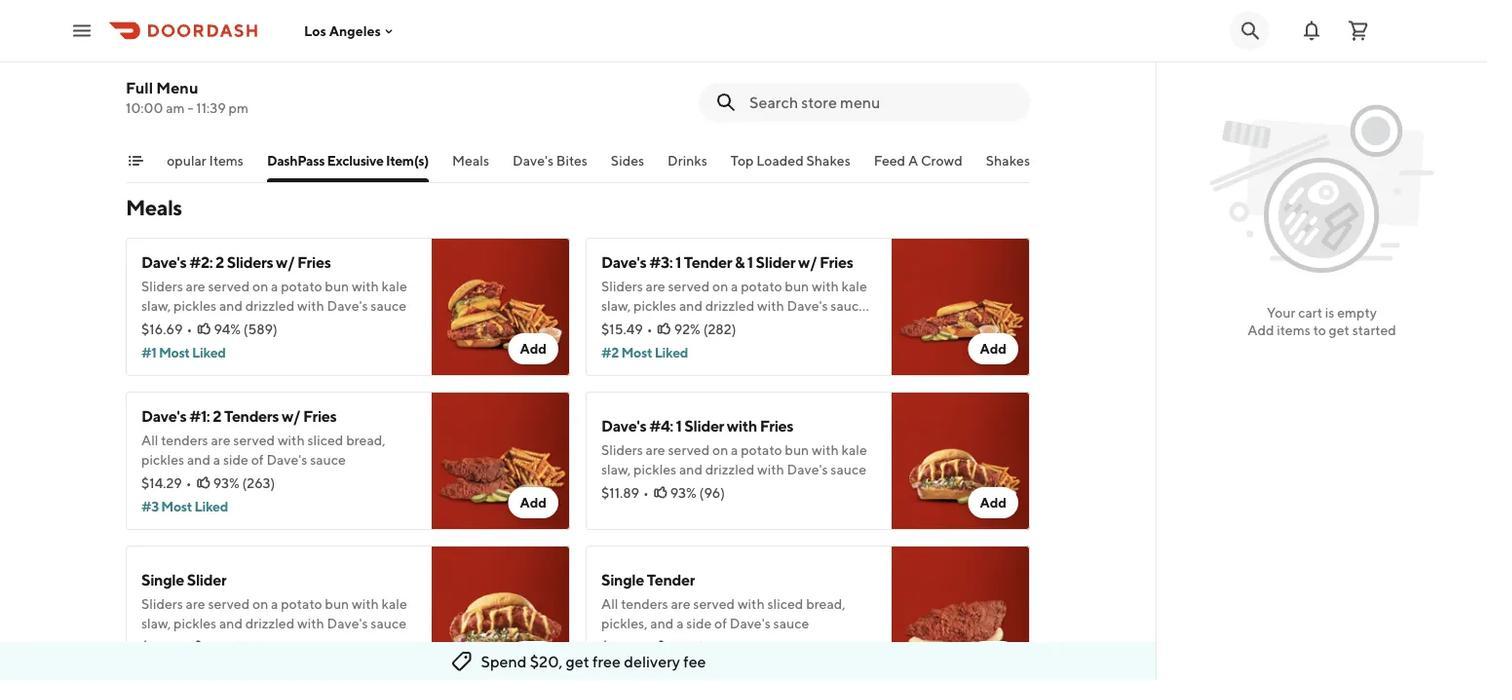 Task type: vqa. For each thing, say whether or not it's contained in the screenshot.
• associated with Dave's #1:     2 Tenders w/ Fries
yes



Task type: locate. For each thing, give the bounding box(es) containing it.
w/ for dave's #1:     2 tenders w/ fries
[[282, 407, 300, 425]]

fries inside dave's #4: 1 slider with fries sliders are served on a potato bun with kale slaw, pickles and drizzled with dave's sauce
[[760, 417, 793, 435]]

$7.99 •
[[141, 639, 185, 655]]

0 vertical spatial 2
[[215, 253, 224, 271]]

1 inside dave's #4: 1 slider with fries sliders are served on a potato bun with kale slaw, pickles and drizzled with dave's sauce
[[676, 417, 682, 435]]

of right the #2 most liked
[[711, 337, 724, 353]]

0 horizontal spatial 93%
[[213, 475, 240, 491]]

$15.49 •
[[601, 321, 653, 337]]

side up 92% (39)
[[686, 615, 712, 632]]

all up $5.59
[[601, 596, 618, 612]]

0 vertical spatial tenders
[[630, 317, 677, 333]]

1
[[675, 253, 681, 271], [747, 253, 753, 271], [676, 417, 682, 435]]

top loaded shakes button
[[731, 151, 851, 182]]

sauce. down drizzle
[[200, 99, 239, 115]]

sauce inside dave's #4: 1 slider with fries sliders are served on a potato bun with kale slaw, pickles and drizzled with dave's sauce
[[831, 461, 866, 478]]

1 vertical spatial bread,
[[346, 432, 386, 448]]

$14.29
[[141, 475, 182, 491]]

1 horizontal spatial exclusive
[[327, 153, 384, 169]]

of up pm
[[244, 79, 256, 96]]

bites
[[556, 153, 588, 169]]

all up $14.29
[[141, 432, 158, 448]]

2 vertical spatial slider
[[187, 571, 226, 589]]

fries for slider
[[760, 417, 793, 435]]

most for #2:
[[159, 345, 190, 361]]

on up the (589)
[[252, 278, 268, 294]]

on inside dave's #3: 1 tender & 1 slider w/ fries sliders are served on a potato bun with kale slaw, pickles and drizzled with dave's sauce & all tenders are served with sliced bread, pickles and a side of dave's sauce.
[[712, 278, 728, 294]]

and up "delivery" on the bottom left of page
[[650, 615, 674, 632]]

1 horizontal spatial slider
[[685, 417, 724, 435]]

1 vertical spatial slider
[[685, 417, 724, 435]]

slaw, down the bottled
[[366, 60, 395, 76]]

2
[[215, 253, 224, 271], [213, 407, 221, 425]]

liked for #3:
[[655, 345, 688, 361]]

0 horizontal spatial &
[[601, 317, 610, 333]]

and right sauce,
[[345, 79, 368, 96]]

tender inside single tender all tenders are served with sliced bread, pickles, and a side of dave's sauce
[[647, 571, 695, 589]]

shakes right crowd
[[986, 153, 1030, 169]]

kale inside dave's dash #2 w/drink dave's #2 (2 sliders w/fries) plus a bottled drink.  all sliders are served with kale slaw, pickles, a drizzle of dave's sauce, and a side of dave's sauce.
[[337, 60, 363, 76]]

and inside dave's #2:     2 sliders w/ fries sliders are served on a potato bun with kale slaw, pickles and drizzled with dave's sauce
[[219, 298, 243, 314]]

kale inside dave's #4: 1 slider with fries sliders are served on a potato bun with kale slaw, pickles and drizzled with dave's sauce
[[842, 442, 867, 458]]

tenders
[[224, 407, 279, 425]]

slaw, inside single slider sliders are served on a potato bun with kale slaw, pickles and drizzled with dave's sauce
[[141, 615, 171, 632]]

dave's #1:     2 tenders w/ fries all tenders are served with sliced bread, pickles and a side of dave's sauce
[[141, 407, 386, 468]]

0 vertical spatial tender
[[684, 253, 732, 271]]

0 vertical spatial pickles,
[[141, 79, 188, 96]]

sauce. inside dave's dash #2 w/drink dave's #2 (2 sliders w/fries) plus a bottled drink.  all sliders are served with kale slaw, pickles, a drizzle of dave's sauce, and a side of dave's sauce.
[[200, 99, 239, 115]]

93% left (96)
[[670, 485, 697, 501]]

tenders down #1:
[[161, 432, 208, 448]]

of
[[244, 79, 256, 96], [141, 99, 154, 115], [711, 337, 724, 353], [251, 452, 264, 468], [714, 615, 727, 632]]

potato inside dave's #2:     2 sliders w/ fries sliders are served on a potato bun with kale slaw, pickles and drizzled with dave's sauce
[[281, 278, 322, 294]]

(2
[[206, 40, 218, 57]]

drizzled up the (589)
[[245, 298, 295, 314]]

w/ down top loaded shakes "button" on the top of the page
[[798, 253, 817, 271]]

drizzled
[[245, 298, 295, 314], [705, 298, 755, 314], [705, 461, 755, 478], [245, 615, 295, 632]]

add inside your cart is empty add items to get started
[[1248, 322, 1274, 338]]

liked down 94%
[[192, 345, 226, 361]]

add button for single slider
[[508, 641, 558, 672]]

feed
[[874, 153, 905, 169]]

slider inside dave's #3: 1 tender & 1 slider w/ fries sliders are served on a potato bun with kale slaw, pickles and drizzled with dave's sauce & all tenders are served with sliced bread, pickles and a side of dave's sauce.
[[756, 253, 796, 271]]

pickles inside dave's #2:     2 sliders w/ fries sliders are served on a potato bun with kale slaw, pickles and drizzled with dave's sauce
[[174, 298, 217, 314]]

bread, inside dave's #1:     2 tenders w/ fries all tenders are served with sliced bread, pickles and a side of dave's sauce
[[346, 432, 386, 448]]

1 vertical spatial all
[[141, 432, 158, 448]]

tenders
[[630, 317, 677, 333], [161, 432, 208, 448], [621, 596, 668, 612]]

1 vertical spatial tender
[[647, 571, 695, 589]]

1 vertical spatial pickles,
[[601, 615, 648, 632]]

& left all
[[601, 317, 610, 333]]

tenders up the #2 most liked
[[630, 317, 677, 333]]

1 horizontal spatial 93%
[[670, 485, 697, 501]]

• up #1 most liked
[[187, 321, 192, 337]]

get left free
[[566, 652, 590, 671]]

1 vertical spatial 2
[[213, 407, 221, 425]]

sliders up drizzle
[[199, 60, 238, 76]]

2 horizontal spatial all
[[601, 596, 618, 612]]

sauce inside dave's #3: 1 tender & 1 slider w/ fries sliders are served on a potato bun with kale slaw, pickles and drizzled with dave's sauce & all tenders are served with sliced bread, pickles and a side of dave's sauce.
[[831, 298, 866, 314]]

2 vertical spatial all
[[601, 596, 618, 612]]

1 single from the left
[[141, 571, 184, 589]]

add for dave's #2:     2 sliders w/ fries
[[520, 341, 547, 357]]

92% left (282)
[[674, 321, 701, 337]]

slider right #4:
[[685, 417, 724, 435]]

2 shakes from the left
[[986, 153, 1030, 169]]

2 inside dave's #1:     2 tenders w/ fries all tenders are served with sliced bread, pickles and a side of dave's sauce
[[213, 407, 221, 425]]

• up "#3 most liked"
[[186, 475, 192, 491]]

sauce. inside dave's #3: 1 tender & 1 slider w/ fries sliders are served on a potato bun with kale slaw, pickles and drizzled with dave's sauce & all tenders are served with sliced bread, pickles and a side of dave's sauce.
[[770, 337, 809, 353]]

1 horizontal spatial all
[[179, 60, 196, 76]]

0 vertical spatial bread,
[[815, 317, 854, 333]]

drizzled up (96)
[[705, 461, 755, 478]]

most down $15.49 •
[[621, 345, 652, 361]]

crowd
[[921, 153, 963, 169]]

sliced inside dave's #1:     2 tenders w/ fries all tenders are served with sliced bread, pickles and a side of dave's sauce
[[307, 432, 343, 448]]

93% for dave's #4: 1 slider with fries
[[670, 485, 697, 501]]

fries inside dave's #1:     2 tenders w/ fries all tenders are served with sliced bread, pickles and a side of dave's sauce
[[303, 407, 337, 425]]

slaw, up $11.89
[[601, 461, 631, 478]]

and
[[345, 79, 368, 96], [219, 298, 243, 314], [679, 298, 703, 314], [647, 337, 670, 353], [187, 452, 210, 468], [679, 461, 703, 478], [219, 615, 243, 632], [650, 615, 674, 632]]

on
[[252, 278, 268, 294], [712, 278, 728, 294], [712, 442, 728, 458], [252, 596, 268, 612]]

1 horizontal spatial dashpass
[[267, 153, 325, 169]]

0 vertical spatial get
[[1329, 322, 1350, 338]]

exclusive for dashpass exclusive item(s)
[[327, 153, 384, 169]]

(263)
[[242, 475, 275, 491]]

pickles up $14.29
[[141, 452, 184, 468]]

#2
[[227, 15, 247, 34], [185, 40, 203, 57], [601, 345, 619, 361]]

get
[[1329, 322, 1350, 338], [566, 652, 590, 671]]

pickles,
[[141, 79, 188, 96], [601, 615, 648, 632]]

92% for dave's #3: 1 tender & 1 slider w/ fries
[[674, 321, 701, 337]]

your cart is empty add items to get started
[[1248, 305, 1396, 338]]

meals down show menu categories icon on the left of page
[[126, 195, 182, 220]]

tender inside dave's #3: 1 tender & 1 slider w/ fries sliders are served on a potato bun with kale slaw, pickles and drizzled with dave's sauce & all tenders are served with sliced bread, pickles and a side of dave's sauce.
[[684, 253, 732, 271]]

tender up 92% (39)
[[647, 571, 695, 589]]

0 vertical spatial 92%
[[674, 321, 701, 337]]

1 shakes from the left
[[807, 153, 851, 169]]

single up $5.59 •
[[601, 571, 644, 589]]

delivery
[[624, 652, 680, 671]]

• for dave's #1:     2 tenders w/ fries
[[186, 475, 192, 491]]

sauce.
[[200, 99, 239, 115], [770, 337, 809, 353]]

1 vertical spatial tenders
[[161, 432, 208, 448]]

single slider sliders are served on a potato bun with kale slaw, pickles and drizzled with dave's sauce
[[141, 571, 407, 632]]

all up menu
[[179, 60, 196, 76]]

#2 left (2
[[185, 40, 203, 57]]

drizzled up (282)
[[705, 298, 755, 314]]

0 horizontal spatial get
[[566, 652, 590, 671]]

and up $14.29 •
[[187, 452, 210, 468]]

are inside dave's #2:     2 sliders w/ fries sliders are served on a potato bun with kale slaw, pickles and drizzled with dave's sauce
[[186, 278, 205, 294]]

and inside dave's #4: 1 slider with fries sliders are served on a potato bun with kale slaw, pickles and drizzled with dave's sauce
[[679, 461, 703, 478]]

0 vertical spatial &
[[735, 253, 745, 271]]

sliced
[[776, 317, 812, 333], [307, 432, 343, 448], [767, 596, 803, 612]]

most
[[159, 345, 190, 361], [621, 345, 652, 361], [161, 499, 192, 515]]

pickles inside dave's #4: 1 slider with fries sliders are served on a potato bun with kale slaw, pickles and drizzled with dave's sauce
[[634, 461, 677, 478]]

1 for tender
[[675, 253, 681, 271]]

sliders
[[221, 40, 260, 57], [199, 60, 238, 76]]

of up (263)
[[251, 452, 264, 468]]

add button for dave's #4: 1 slider with fries
[[968, 487, 1018, 518]]

• for single slider
[[179, 639, 185, 655]]

2 vertical spatial sliced
[[767, 596, 803, 612]]

#2 right dash
[[227, 15, 247, 34]]

w/ up the (589)
[[276, 253, 295, 271]]

add button for dave's #1:     2 tenders w/ fries
[[508, 487, 558, 518]]

single tender all tenders are served with sliced bread, pickles, and a side of dave's sauce
[[601, 571, 846, 632]]

0 vertical spatial meals
[[452, 153, 489, 169]]

•
[[188, 83, 194, 99], [187, 321, 192, 337], [647, 321, 653, 337], [186, 475, 192, 491], [643, 485, 649, 501], [179, 639, 185, 655], [642, 639, 647, 655]]

feed a crowd button
[[874, 151, 963, 182]]

tenders inside single tender all tenders are served with sliced bread, pickles, and a side of dave's sauce
[[621, 596, 668, 612]]

tender
[[684, 253, 732, 271], [647, 571, 695, 589]]

1 vertical spatial &
[[601, 317, 610, 333]]

exclusive
[[223, 107, 279, 123], [327, 153, 384, 169]]

1 horizontal spatial get
[[1329, 322, 1350, 338]]

single
[[141, 571, 184, 589], [601, 571, 644, 589]]

sauce inside dave's #2:     2 sliders w/ fries sliders are served on a potato bun with kale slaw, pickles and drizzled with dave's sauce
[[371, 298, 406, 314]]

pickles, up $5.59 •
[[601, 615, 648, 632]]

side down the bottled
[[381, 79, 406, 96]]

1 horizontal spatial shakes
[[986, 153, 1030, 169]]

fries inside dave's #2:     2 sliders w/ fries sliders are served on a potato bun with kale slaw, pickles and drizzled with dave's sauce
[[297, 253, 331, 271]]

w/ inside dave's #1:     2 tenders w/ fries all tenders are served with sliced bread, pickles and a side of dave's sauce
[[282, 407, 300, 425]]

served inside dave's #2:     2 sliders w/ fries sliders are served on a potato bun with kale slaw, pickles and drizzled with dave's sauce
[[208, 278, 250, 294]]

dave's bites
[[513, 153, 588, 169]]

#1:
[[189, 407, 210, 425]]

92% left (39)
[[669, 639, 695, 655]]

on up (96)
[[712, 442, 728, 458]]

0 vertical spatial all
[[179, 60, 196, 76]]

92%
[[674, 321, 701, 337], [669, 639, 695, 655]]

2 vertical spatial bread,
[[806, 596, 846, 612]]

bread,
[[815, 317, 854, 333], [346, 432, 386, 448], [806, 596, 846, 612]]

and up 94%
[[219, 298, 243, 314]]

$5.59 •
[[601, 639, 647, 655]]

sliders inside dave's #4: 1 slider with fries sliders are served on a potato bun with kale slaw, pickles and drizzled with dave's sauce
[[601, 442, 643, 458]]

open menu image
[[70, 19, 94, 42]]

1 horizontal spatial pickles,
[[601, 615, 648, 632]]

sliced inside single tender all tenders are served with sliced bread, pickles, and a side of dave's sauce
[[767, 596, 803, 612]]

0 vertical spatial dashpass
[[163, 107, 220, 123]]

0 vertical spatial sauce.
[[200, 99, 239, 115]]

and inside single tender all tenders are served with sliced bread, pickles, and a side of dave's sauce
[[650, 615, 674, 632]]

side inside dave's #1:     2 tenders w/ fries all tenders are served with sliced bread, pickles and a side of dave's sauce
[[223, 452, 248, 468]]

and up 92% (282)
[[679, 298, 703, 314]]

kale inside dave's #3: 1 tender & 1 slider w/ fries sliders are served on a potato bun with kale slaw, pickles and drizzled with dave's sauce & all tenders are served with sliced bread, pickles and a side of dave's sauce.
[[842, 278, 867, 294]]

feed a crowd
[[874, 153, 963, 169]]

0 horizontal spatial slider
[[187, 571, 226, 589]]

#3:
[[649, 253, 673, 271]]

exclusive down drizzle
[[223, 107, 279, 123]]

dave's #1:     2 tenders w/ fries image
[[432, 392, 570, 530]]

dave's inside dave's bites button
[[513, 153, 554, 169]]

pickles, down drink.
[[141, 79, 188, 96]]

#1 most liked
[[141, 345, 226, 361]]

dave's #4: 1 slider with fries image
[[892, 392, 1030, 530]]

slaw,
[[366, 60, 395, 76], [141, 298, 171, 314], [601, 298, 631, 314], [601, 461, 631, 478], [141, 615, 171, 632]]

single up $7.99 •
[[141, 571, 184, 589]]

1 horizontal spatial #2
[[227, 15, 247, 34]]

0 horizontal spatial exclusive
[[223, 107, 279, 123]]

• up the #2 most liked
[[647, 321, 653, 337]]

w/drink
[[250, 15, 306, 34]]

0 horizontal spatial all
[[141, 432, 158, 448]]

dave's inside single slider sliders are served on a potato bun with kale slaw, pickles and drizzled with dave's sauce
[[327, 615, 368, 632]]

& up (282)
[[735, 253, 745, 271]]

and up 93% (96)
[[679, 461, 703, 478]]

slaw, up $7.99
[[141, 615, 171, 632]]

0 horizontal spatial single
[[141, 571, 184, 589]]

of down full
[[141, 99, 154, 115]]

pickles inside single slider sliders are served on a potato bun with kale slaw, pickles and drizzled with dave's sauce
[[174, 615, 217, 632]]

a
[[908, 153, 918, 169]]

pickles up '84%'
[[174, 615, 217, 632]]

0 vertical spatial slider
[[756, 253, 796, 271]]

popular
[[158, 153, 206, 169]]

1 vertical spatial sauce.
[[770, 337, 809, 353]]

slider down top loaded shakes "button" on the top of the page
[[756, 253, 796, 271]]

meals button
[[452, 151, 489, 182]]

of inside single tender all tenders are served with sliced bread, pickles, and a side of dave's sauce
[[714, 615, 727, 632]]

slaw, up $16.69
[[141, 298, 171, 314]]

w/ inside dave's #2:     2 sliders w/ fries sliders are served on a potato bun with kale slaw, pickles and drizzled with dave's sauce
[[276, 253, 295, 271]]

a inside dave's #4: 1 slider with fries sliders are served on a potato bun with kale slaw, pickles and drizzled with dave's sauce
[[731, 442, 738, 458]]

tender right #3:
[[684, 253, 732, 271]]

sliders right (2
[[221, 40, 260, 57]]

a
[[342, 40, 349, 57], [190, 79, 198, 96], [371, 79, 378, 96], [271, 278, 278, 294], [731, 278, 738, 294], [673, 337, 680, 353], [731, 442, 738, 458], [213, 452, 220, 468], [271, 596, 278, 612], [676, 615, 684, 632]]

#3
[[141, 499, 159, 515]]

side
[[381, 79, 406, 96], [683, 337, 708, 353], [223, 452, 248, 468], [686, 615, 712, 632]]

on up (46)
[[252, 596, 268, 612]]

pickles up $16.69 • at left
[[174, 298, 217, 314]]

1 vertical spatial #2
[[185, 40, 203, 57]]

side up 93% (263)
[[223, 452, 248, 468]]

• right $11.89
[[643, 485, 649, 501]]

single inside single tender all tenders are served with sliced bread, pickles, and a side of dave's sauce
[[601, 571, 644, 589]]

0 items, open order cart image
[[1347, 19, 1370, 42]]

sliders up $11.89
[[601, 442, 643, 458]]

0 horizontal spatial shakes
[[807, 153, 851, 169]]

are
[[241, 60, 261, 76], [186, 278, 205, 294], [646, 278, 665, 294], [680, 317, 699, 333], [211, 432, 231, 448], [646, 442, 665, 458], [186, 596, 205, 612], [671, 596, 691, 612]]

• for single tender
[[642, 639, 647, 655]]

meals right item(s)
[[452, 153, 489, 169]]

0 vertical spatial exclusive
[[223, 107, 279, 123]]

1 horizontal spatial sauce.
[[770, 337, 809, 353]]

and up 84% (46)
[[219, 615, 243, 632]]

2 right the #2: at the left top of page
[[215, 253, 224, 271]]

add button
[[508, 333, 558, 364], [968, 333, 1018, 364], [508, 487, 558, 518], [968, 487, 1018, 518], [508, 641, 558, 672], [968, 641, 1018, 672]]

sauce inside dave's #1:     2 tenders w/ fries all tenders are served with sliced bread, pickles and a side of dave's sauce
[[310, 452, 346, 468]]

• right $7.99
[[179, 639, 185, 655]]

sliders
[[227, 253, 273, 271], [141, 278, 183, 294], [601, 278, 643, 294], [601, 442, 643, 458], [141, 596, 183, 612]]

tenders up $5.59 •
[[621, 596, 668, 612]]

most for #3:
[[621, 345, 652, 361]]

most down $14.29 •
[[161, 499, 192, 515]]

sauce. right (282)
[[770, 337, 809, 353]]

2 right #1:
[[213, 407, 221, 425]]

1 vertical spatial meals
[[126, 195, 182, 220]]

slaw, up all
[[601, 298, 631, 314]]

$16.69 •
[[141, 321, 192, 337]]

potato
[[281, 278, 322, 294], [741, 278, 782, 294], [741, 442, 782, 458], [281, 596, 322, 612]]

notification bell image
[[1300, 19, 1323, 42]]

1 vertical spatial exclusive
[[327, 153, 384, 169]]

are inside dave's #4: 1 slider with fries sliders are served on a potato bun with kale slaw, pickles and drizzled with dave's sauce
[[646, 442, 665, 458]]

-
[[188, 100, 193, 116]]

liked down 92% (282)
[[655, 345, 688, 361]]

2 horizontal spatial slider
[[756, 253, 796, 271]]

• right $5.59
[[642, 639, 647, 655]]

shakes right loaded on the top right
[[807, 153, 851, 169]]

93% left (263)
[[213, 475, 240, 491]]

slider
[[756, 253, 796, 271], [685, 417, 724, 435], [187, 571, 226, 589]]

bread, inside single tender all tenders are served with sliced bread, pickles, and a side of dave's sauce
[[806, 596, 846, 612]]

most down $16.69 • at left
[[159, 345, 190, 361]]

get right the to
[[1329, 322, 1350, 338]]

liked down 93% (263)
[[194, 499, 228, 515]]

0 horizontal spatial sauce.
[[200, 99, 239, 115]]

are inside single tender all tenders are served with sliced bread, pickles, and a side of dave's sauce
[[671, 596, 691, 612]]

#4:
[[649, 417, 673, 435]]

dashpass for dashpass exclusive
[[163, 107, 220, 123]]

2 vertical spatial #2
[[601, 345, 619, 361]]

sliders up all
[[601, 278, 643, 294]]

0 horizontal spatial pickles,
[[141, 79, 188, 96]]

pickles down all
[[601, 337, 644, 353]]

los angeles
[[304, 23, 381, 39]]

add button for single tender
[[968, 641, 1018, 672]]

sliders inside dave's #3: 1 tender & 1 slider w/ fries sliders are served on a potato bun with kale slaw, pickles and drizzled with dave's sauce & all tenders are served with sliced bread, pickles and a side of dave's sauce.
[[601, 278, 643, 294]]

bun inside single slider sliders are served on a potato bun with kale slaw, pickles and drizzled with dave's sauce
[[325, 596, 349, 612]]

bun
[[325, 278, 349, 294], [785, 278, 809, 294], [785, 442, 809, 458], [325, 596, 349, 612]]

1 vertical spatial sliced
[[307, 432, 343, 448]]

#2 down $15.49
[[601, 345, 619, 361]]

w/ right tenders at the left of the page
[[282, 407, 300, 425]]

of up (39)
[[714, 615, 727, 632]]

served inside dave's #4: 1 slider with fries sliders are served on a potato bun with kale slaw, pickles and drizzled with dave's sauce
[[668, 442, 710, 458]]

93%
[[213, 475, 240, 491], [670, 485, 697, 501]]

drizzled inside single slider sliders are served on a potato bun with kale slaw, pickles and drizzled with dave's sauce
[[245, 615, 295, 632]]

side right $15.49 •
[[683, 337, 708, 353]]

0 horizontal spatial #2
[[185, 40, 203, 57]]

bottled
[[351, 40, 398, 57]]

dave's inside single tender all tenders are served with sliced bread, pickles, and a side of dave's sauce
[[730, 615, 771, 632]]

drizzled up (46)
[[245, 615, 295, 632]]

with inside dave's dash #2 w/drink dave's #2 (2 sliders w/fries) plus a bottled drink.  all sliders are served with kale slaw, pickles, a drizzle of dave's sauce, and a side of dave's sauce.
[[308, 60, 335, 76]]

with inside single tender all tenders are served with sliced bread, pickles, and a side of dave's sauce
[[738, 596, 765, 612]]

1 vertical spatial dashpass
[[267, 153, 325, 169]]

drizzled inside dave's #4: 1 slider with fries sliders are served on a potato bun with kale slaw, pickles and drizzled with dave's sauce
[[705, 461, 755, 478]]

slider up '84%'
[[187, 571, 226, 589]]

single inside single slider sliders are served on a potato bun with kale slaw, pickles and drizzled with dave's sauce
[[141, 571, 184, 589]]

sliders up $7.99 •
[[141, 596, 183, 612]]

1 horizontal spatial meals
[[452, 153, 489, 169]]

bun inside dave's #4: 1 slider with fries sliders are served on a potato bun with kale slaw, pickles and drizzled with dave's sauce
[[785, 442, 809, 458]]

2 single from the left
[[601, 571, 644, 589]]

drizzled inside dave's #3: 1 tender & 1 slider w/ fries sliders are served on a potato bun with kale slaw, pickles and drizzled with dave's sauce & all tenders are served with sliced bread, pickles and a side of dave's sauce.
[[705, 298, 755, 314]]

on up (282)
[[712, 278, 728, 294]]

• for dave's #4: 1 slider with fries
[[643, 485, 649, 501]]

0 vertical spatial sliced
[[776, 317, 812, 333]]

pickles up $11.89 •
[[634, 461, 677, 478]]

0 horizontal spatial dashpass
[[163, 107, 220, 123]]

1 horizontal spatial single
[[601, 571, 644, 589]]

served inside single slider sliders are served on a potato bun with kale slaw, pickles and drizzled with dave's sauce
[[208, 596, 250, 612]]

exclusive left item(s)
[[327, 153, 384, 169]]

kale inside single slider sliders are served on a potato bun with kale slaw, pickles and drizzled with dave's sauce
[[382, 596, 407, 612]]

sauce
[[371, 298, 406, 314], [831, 298, 866, 314], [310, 452, 346, 468], [831, 461, 866, 478], [371, 615, 406, 632], [773, 615, 809, 632]]

bun inside dave's #2:     2 sliders w/ fries sliders are served on a potato bun with kale slaw, pickles and drizzled with dave's sauce
[[325, 278, 349, 294]]

2 vertical spatial tenders
[[621, 596, 668, 612]]

1 vertical spatial 92%
[[669, 639, 695, 655]]



Task type: describe. For each thing, give the bounding box(es) containing it.
w/ inside dave's #3: 1 tender & 1 slider w/ fries sliders are served on a potato bun with kale slaw, pickles and drizzled with dave's sauce & all tenders are served with sliced bread, pickles and a side of dave's sauce.
[[798, 253, 817, 271]]

1 for slider
[[676, 417, 682, 435]]

a inside dave's #1:     2 tenders w/ fries all tenders are served with sliced bread, pickles and a side of dave's sauce
[[213, 452, 220, 468]]

fries for tenders
[[303, 407, 337, 425]]

slider inside single slider sliders are served on a potato bun with kale slaw, pickles and drizzled with dave's sauce
[[187, 571, 226, 589]]

dashpass exclusive
[[163, 107, 279, 123]]

top loaded shakes
[[731, 153, 851, 169]]

and inside dave's dash #2 w/drink dave's #2 (2 sliders w/fries) plus a bottled drink.  all sliders are served with kale slaw, pickles, a drizzle of dave's sauce, and a side of dave's sauce.
[[345, 79, 368, 96]]

sliders inside single slider sliders are served on a potato bun with kale slaw, pickles and drizzled with dave's sauce
[[141, 596, 183, 612]]

drinks
[[668, 153, 707, 169]]

exclusive for dashpass exclusive
[[223, 107, 279, 123]]

add for dave's #4: 1 slider with fries
[[980, 495, 1007, 511]]

is
[[1325, 305, 1335, 321]]

0 vertical spatial sliders
[[221, 40, 260, 57]]

dave's #2:     2 sliders w/ fries sliders are served on a potato bun with kale slaw, pickles and drizzled with dave's sauce
[[141, 253, 407, 314]]

sides button
[[611, 151, 644, 182]]

dashpass exclusive item(s)
[[267, 153, 429, 169]]

(282)
[[703, 321, 736, 337]]

shakes button
[[986, 151, 1030, 182]]

potato inside dave's #3: 1 tender & 1 slider w/ fries sliders are served on a potato bun with kale slaw, pickles and drizzled with dave's sauce & all tenders are served with sliced bread, pickles and a side of dave's sauce.
[[741, 278, 782, 294]]

bread, inside dave's #3: 1 tender & 1 slider w/ fries sliders are served on a potato bun with kale slaw, pickles and drizzled with dave's sauce & all tenders are served with sliced bread, pickles and a side of dave's sauce.
[[815, 317, 854, 333]]

sliced inside dave's #3: 1 tender & 1 slider w/ fries sliders are served on a potato bun with kale slaw, pickles and drizzled with dave's sauce & all tenders are served with sliced bread, pickles and a side of dave's sauce.
[[776, 317, 812, 333]]

started
[[1352, 322, 1396, 338]]

and inside dave's #1:     2 tenders w/ fries all tenders are served with sliced bread, pickles and a side of dave's sauce
[[187, 452, 210, 468]]

(39)
[[698, 639, 723, 655]]

94% (589)
[[214, 321, 278, 337]]

liked for #2:
[[192, 345, 226, 361]]

potato inside single slider sliders are served on a potato bun with kale slaw, pickles and drizzled with dave's sauce
[[281, 596, 322, 612]]

get inside your cart is empty add items to get started
[[1329, 322, 1350, 338]]

show menu categories image
[[128, 153, 143, 169]]

• for dave's #2:     2 sliders w/ fries
[[187, 321, 192, 337]]

served inside single tender all tenders are served with sliced bread, pickles, and a side of dave's sauce
[[693, 596, 735, 612]]

spend
[[481, 652, 527, 671]]

on inside dave's #4: 1 slider with fries sliders are served on a potato bun with kale slaw, pickles and drizzled with dave's sauce
[[712, 442, 728, 458]]

plus
[[313, 40, 339, 57]]

item(s)
[[386, 153, 429, 169]]

• for dave's #3: 1 tender & 1 slider w/ fries
[[647, 321, 653, 337]]

slider inside dave's #4: 1 slider with fries sliders are served on a potato bun with kale slaw, pickles and drizzled with dave's sauce
[[685, 417, 724, 435]]

fee
[[683, 652, 706, 671]]

spend $20, get free delivery fee
[[481, 652, 706, 671]]

menu
[[156, 78, 198, 97]]

#2 most liked
[[601, 345, 688, 361]]

#1
[[141, 345, 156, 361]]

slaw, inside dave's #3: 1 tender & 1 slider w/ fries sliders are served on a potato bun with kale slaw, pickles and drizzled with dave's sauce & all tenders are served with sliced bread, pickles and a side of dave's sauce.
[[601, 298, 631, 314]]

bun inside dave's #3: 1 tender & 1 slider w/ fries sliders are served on a potato bun with kale slaw, pickles and drizzled with dave's sauce & all tenders are served with sliced bread, pickles and a side of dave's sauce.
[[785, 278, 809, 294]]

single for single tender
[[601, 571, 644, 589]]

items
[[209, 153, 244, 169]]

Item Search search field
[[749, 92, 1015, 113]]

kale inside dave's #2:     2 sliders w/ fries sliders are served on a potato bun with kale slaw, pickles and drizzled with dave's sauce
[[382, 278, 407, 294]]

93% (96)
[[670, 485, 725, 501]]

2 for tenders
[[213, 407, 221, 425]]

1 vertical spatial get
[[566, 652, 590, 671]]

dashpass for dashpass exclusive item(s)
[[267, 153, 325, 169]]

w/fries)
[[263, 40, 311, 57]]

92% for single tender
[[669, 639, 695, 655]]

dave's #2:     2 sliders w/ fries image
[[432, 238, 570, 376]]

sauce inside single slider sliders are served on a potato bun with kale slaw, pickles and drizzled with dave's sauce
[[371, 615, 406, 632]]

1 vertical spatial sliders
[[199, 60, 238, 76]]

popular items button
[[158, 151, 244, 182]]

all inside dave's dash #2 w/drink dave's #2 (2 sliders w/fries) plus a bottled drink.  all sliders are served with kale slaw, pickles, a drizzle of dave's sauce, and a side of dave's sauce.
[[179, 60, 196, 76]]

dash
[[189, 15, 224, 34]]

a inside single tender all tenders are served with sliced bread, pickles, and a side of dave's sauce
[[676, 615, 684, 632]]

on inside dave's #2:     2 sliders w/ fries sliders are served on a potato bun with kale slaw, pickles and drizzled with dave's sauce
[[252, 278, 268, 294]]

side inside dave's dash #2 w/drink dave's #2 (2 sliders w/fries) plus a bottled drink.  all sliders are served with kale slaw, pickles, a drizzle of dave's sauce, and a side of dave's sauce.
[[381, 79, 406, 96]]

on inside single slider sliders are served on a potato bun with kale slaw, pickles and drizzled with dave's sauce
[[252, 596, 268, 612]]

(589)
[[243, 321, 278, 337]]

are inside dave's dash #2 w/drink dave's #2 (2 sliders w/fries) plus a bottled drink.  all sliders are served with kale slaw, pickles, a drizzle of dave's sauce, and a side of dave's sauce.
[[241, 60, 261, 76]]

full menu 10:00 am - 11:39 pm
[[126, 78, 249, 116]]

11:39
[[196, 100, 226, 116]]

$16.69
[[141, 321, 183, 337]]

loaded
[[756, 153, 804, 169]]

potato inside dave's #4: 1 slider with fries sliders are served on a potato bun with kale slaw, pickles and drizzled with dave's sauce
[[741, 442, 782, 458]]

cart
[[1298, 305, 1323, 321]]

tenders inside dave's #3: 1 tender & 1 slider w/ fries sliders are served on a potato bun with kale slaw, pickles and drizzled with dave's sauce & all tenders are served with sliced bread, pickles and a side of dave's sauce.
[[630, 317, 677, 333]]

are inside dave's #1:     2 tenders w/ fries all tenders are served with sliced bread, pickles and a side of dave's sauce
[[211, 432, 231, 448]]

dave's #4: 1 slider with fries sliders are served on a potato bun with kale slaw, pickles and drizzled with dave's sauce
[[601, 417, 867, 478]]

pickles, inside single tender all tenders are served with sliced bread, pickles, and a side of dave's sauce
[[601, 615, 648, 632]]

side inside single tender all tenders are served with sliced bread, pickles, and a side of dave's sauce
[[686, 615, 712, 632]]

(96)
[[699, 485, 725, 501]]

$15.49
[[601, 321, 643, 337]]

most for #1:
[[161, 499, 192, 515]]

0 vertical spatial #2
[[227, 15, 247, 34]]

fries for sliders
[[297, 253, 331, 271]]

add for single tender
[[980, 649, 1007, 665]]

drink.
[[141, 60, 176, 76]]

a inside dave's #2:     2 sliders w/ fries sliders are served on a potato bun with kale slaw, pickles and drizzled with dave's sauce
[[271, 278, 278, 294]]

dave's dash #2 w/drink dave's #2 (2 sliders w/fries) plus a bottled drink.  all sliders are served with kale slaw, pickles, a drizzle of dave's sauce, and a side of dave's sauce.
[[141, 15, 406, 115]]

pickles, inside dave's dash #2 w/drink dave's #2 (2 sliders w/fries) plus a bottled drink.  all sliders are served with kale slaw, pickles, a drizzle of dave's sauce, and a side of dave's sauce.
[[141, 79, 188, 96]]

$11.89 •
[[601, 485, 649, 501]]

all inside dave's #1:     2 tenders w/ fries all tenders are served with sliced bread, pickles and a side of dave's sauce
[[141, 432, 158, 448]]

93% (263)
[[213, 475, 275, 491]]

93% for dave's #1:     2 tenders w/ fries
[[213, 475, 240, 491]]

92% (39)
[[669, 639, 723, 655]]

dave's bites button
[[513, 151, 588, 182]]

dave's dash #2 w/drink image
[[432, 0, 570, 138]]

92% (282)
[[674, 321, 736, 337]]

and right $15.49
[[647, 337, 670, 353]]

add button for dave's #2:     2 sliders w/ fries
[[508, 333, 558, 364]]

a inside single slider sliders are served on a potato bun with kale slaw, pickles and drizzled with dave's sauce
[[271, 596, 278, 612]]

sliders up $16.69
[[141, 278, 183, 294]]

add for dave's #1:     2 tenders w/ fries
[[520, 495, 547, 511]]

10:00
[[126, 100, 163, 116]]

#3 most liked
[[141, 499, 228, 515]]

slaw, inside dave's dash #2 w/drink dave's #2 (2 sliders w/fries) plus a bottled drink.  all sliders are served with kale slaw, pickles, a drizzle of dave's sauce, and a side of dave's sauce.
[[366, 60, 395, 76]]

your
[[1267, 305, 1296, 321]]

add for single slider
[[520, 649, 547, 665]]

84%
[[206, 639, 233, 655]]

served inside dave's dash #2 w/drink dave's #2 (2 sliders w/fries) plus a bottled drink.  all sliders are served with kale slaw, pickles, a drizzle of dave's sauce, and a side of dave's sauce.
[[263, 60, 305, 76]]

fries inside dave's #3: 1 tender & 1 slider w/ fries sliders are served on a potato bun with kale slaw, pickles and drizzled with dave's sauce & all tenders are served with sliced bread, pickles and a side of dave's sauce.
[[820, 253, 853, 271]]

$19.09
[[141, 83, 184, 99]]

2 horizontal spatial #2
[[601, 345, 619, 361]]

84% (46)
[[206, 639, 262, 655]]

all inside single tender all tenders are served with sliced bread, pickles, and a side of dave's sauce
[[601, 596, 618, 612]]

side inside dave's #3: 1 tender & 1 slider w/ fries sliders are served on a potato bun with kale slaw, pickles and drizzled with dave's sauce & all tenders are served with sliced bread, pickles and a side of dave's sauce.
[[683, 337, 708, 353]]

shakes inside "button"
[[807, 153, 851, 169]]

top
[[731, 153, 754, 169]]

empty
[[1337, 305, 1377, 321]]

2 for sliders
[[215, 253, 224, 271]]

pm
[[229, 100, 249, 116]]

sauce inside single tender all tenders are served with sliced bread, pickles, and a side of dave's sauce
[[773, 615, 809, 632]]

• up -
[[188, 83, 194, 99]]

los angeles button
[[304, 23, 397, 39]]

#2:
[[189, 253, 213, 271]]

of inside dave's #1:     2 tenders w/ fries all tenders are served with sliced bread, pickles and a side of dave's sauce
[[251, 452, 264, 468]]

add button for dave's #3: 1 tender & 1 slider w/ fries
[[968, 333, 1018, 364]]

$7.99
[[141, 639, 175, 655]]

sauce,
[[303, 79, 342, 96]]

free
[[593, 652, 621, 671]]

0 horizontal spatial meals
[[126, 195, 182, 220]]

of inside dave's #3: 1 tender & 1 slider w/ fries sliders are served on a potato bun with kale slaw, pickles and drizzled with dave's sauce & all tenders are served with sliced bread, pickles and a side of dave's sauce.
[[711, 337, 724, 353]]

items
[[1277, 322, 1311, 338]]

(46)
[[236, 639, 262, 655]]

los
[[304, 23, 326, 39]]

add for dave's #3: 1 tender & 1 slider w/ fries
[[980, 341, 1007, 357]]

$11.89
[[601, 485, 639, 501]]

$20,
[[530, 652, 563, 671]]

drinks button
[[668, 151, 707, 182]]

pickles inside dave's #1:     2 tenders w/ fries all tenders are served with sliced bread, pickles and a side of dave's sauce
[[141, 452, 184, 468]]

$19.09 •
[[141, 83, 194, 99]]

and inside single slider sliders are served on a potato bun with kale slaw, pickles and drizzled with dave's sauce
[[219, 615, 243, 632]]

sliders right the #2: at the left top of page
[[227, 253, 273, 271]]

single slider image
[[432, 546, 570, 681]]

slaw, inside dave's #2:     2 sliders w/ fries sliders are served on a potato bun with kale slaw, pickles and drizzled with dave's sauce
[[141, 298, 171, 314]]

served inside dave's #1:     2 tenders w/ fries all tenders are served with sliced bread, pickles and a side of dave's sauce
[[233, 432, 275, 448]]

sides
[[611, 153, 644, 169]]

am
[[166, 100, 185, 116]]

w/ for dave's #2:     2 sliders w/ fries
[[276, 253, 295, 271]]

angeles
[[329, 23, 381, 39]]

full
[[126, 78, 153, 97]]

slaw, inside dave's #4: 1 slider with fries sliders are served on a potato bun with kale slaw, pickles and drizzled with dave's sauce
[[601, 461, 631, 478]]

1 horizontal spatial &
[[735, 253, 745, 271]]

drizzle
[[200, 79, 241, 96]]

$5.59
[[601, 639, 638, 655]]

tenders inside dave's #1:     2 tenders w/ fries all tenders are served with sliced bread, pickles and a side of dave's sauce
[[161, 432, 208, 448]]

to
[[1313, 322, 1326, 338]]

94%
[[214, 321, 241, 337]]

with inside dave's #1:     2 tenders w/ fries all tenders are served with sliced bread, pickles and a side of dave's sauce
[[278, 432, 305, 448]]

are inside single slider sliders are served on a potato bun with kale slaw, pickles and drizzled with dave's sauce
[[186, 596, 205, 612]]

single for single slider
[[141, 571, 184, 589]]

liked for #1:
[[194, 499, 228, 515]]

$14.29 •
[[141, 475, 192, 491]]

all
[[613, 317, 627, 333]]

dave's #3: 1 tender & 1 slider w/ fries sliders are served on a potato bun with kale slaw, pickles and drizzled with dave's sauce & all tenders are served with sliced bread, pickles and a side of dave's sauce.
[[601, 253, 867, 353]]

popular items
[[158, 153, 244, 169]]

dave's #3: 1 tender & 1 slider w/ fries image
[[892, 238, 1030, 376]]

drizzled inside dave's #2:     2 sliders w/ fries sliders are served on a potato bun with kale slaw, pickles and drizzled with dave's sauce
[[245, 298, 295, 314]]

single tender image
[[892, 546, 1030, 681]]

pickles up $15.49 •
[[634, 298, 677, 314]]



